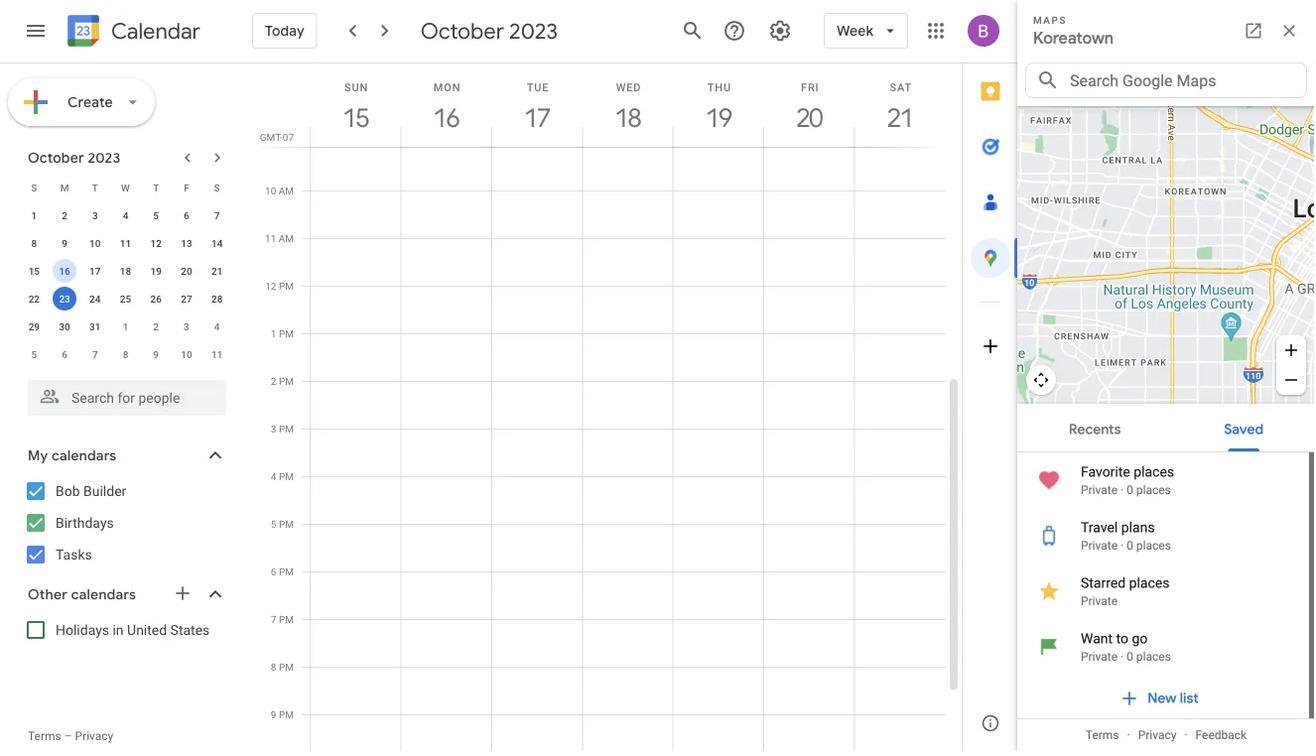 Task type: vqa. For each thing, say whether or not it's contained in the screenshot.
heading
no



Task type: describe. For each thing, give the bounding box(es) containing it.
tasks
[[56, 547, 92, 563]]

1 for 1 pm
[[271, 328, 277, 340]]

12 element
[[144, 231, 168, 255]]

2 t from the left
[[153, 182, 159, 194]]

2 pm
[[271, 375, 294, 387]]

1 vertical spatial october
[[28, 149, 84, 166]]

november 2 element
[[144, 315, 168, 339]]

november 8 element
[[114, 343, 138, 366]]

16 link
[[424, 95, 470, 141]]

17 link
[[515, 95, 561, 141]]

7 pm
[[271, 614, 294, 626]]

10 for november 10 element
[[181, 349, 192, 360]]

15 inside sun 15
[[342, 102, 368, 134]]

25
[[120, 293, 131, 305]]

11 element
[[114, 231, 138, 255]]

13
[[181, 237, 192, 249]]

pm for 5 pm
[[279, 518, 294, 530]]

my calendars
[[28, 447, 117, 464]]

november 1 element
[[114, 315, 138, 339]]

settings menu image
[[769, 19, 792, 43]]

calendars for my calendars
[[52, 447, 117, 464]]

mon 16
[[433, 81, 461, 134]]

other calendars button
[[4, 579, 246, 611]]

november 11 element
[[205, 343, 229, 366]]

15 inside october 2023 grid
[[28, 265, 40, 277]]

gmt-07
[[260, 131, 294, 143]]

1 vertical spatial october 2023
[[28, 149, 121, 166]]

26
[[150, 293, 162, 305]]

20 link
[[787, 95, 833, 141]]

19 inside row
[[150, 265, 162, 277]]

16 element
[[53, 259, 77, 283]]

states
[[170, 622, 210, 638]]

bob builder
[[56, 483, 126, 499]]

18 inside wed 18
[[614, 102, 640, 134]]

11 am
[[265, 232, 294, 244]]

november 7 element
[[83, 343, 107, 366]]

21 inside "column header"
[[887, 102, 913, 134]]

2 s from the left
[[214, 182, 220, 194]]

29
[[28, 321, 40, 333]]

20 inside row
[[181, 265, 192, 277]]

23, today element
[[53, 287, 77, 311]]

9 pm
[[271, 709, 294, 721]]

8 pm
[[271, 661, 294, 673]]

9 am
[[271, 137, 294, 149]]

builder
[[83, 483, 126, 499]]

sat 21
[[887, 81, 913, 134]]

4 pm
[[271, 471, 294, 483]]

calendar element
[[64, 11, 200, 55]]

calendar heading
[[107, 17, 200, 45]]

row containing 29
[[19, 313, 232, 341]]

pm for 7 pm
[[279, 614, 294, 626]]

my calendars list
[[4, 476, 246, 571]]

november 4 element
[[205, 315, 229, 339]]

pm for 12 pm
[[279, 280, 294, 292]]

15 column header
[[310, 64, 402, 147]]

sun
[[345, 81, 369, 93]]

18 link
[[606, 95, 651, 141]]

16 cell
[[49, 257, 80, 285]]

support image
[[723, 19, 747, 43]]

24
[[89, 293, 101, 305]]

16 inside mon 16
[[433, 102, 459, 134]]

11 for 11 "element" on the left top of page
[[120, 237, 131, 249]]

pm for 2 pm
[[279, 375, 294, 387]]

terms – privacy
[[28, 730, 113, 744]]

12 pm
[[265, 280, 294, 292]]

21 element
[[205, 259, 229, 283]]

4 for 4 pm
[[271, 471, 277, 483]]

5 pm
[[271, 518, 294, 530]]

0 vertical spatial 8
[[31, 237, 37, 249]]

am for 11 am
[[279, 232, 294, 244]]

holidays in united states
[[56, 622, 210, 638]]

20 element
[[175, 259, 198, 283]]

1 pm
[[271, 328, 294, 340]]

bob
[[56, 483, 80, 499]]

other calendars
[[28, 586, 136, 603]]

terms
[[28, 730, 61, 744]]

tab list inside side panel section
[[963, 64, 1019, 696]]

23
[[59, 293, 70, 305]]

add other calendars image
[[173, 584, 193, 604]]

10 for 10 element
[[89, 237, 101, 249]]

my
[[28, 447, 48, 464]]

14
[[211, 237, 223, 249]]

1 for november 1 'element'
[[123, 321, 128, 333]]

1 horizontal spatial 6
[[184, 210, 189, 221]]

sun 15
[[342, 81, 369, 134]]

8 for 8 pm
[[271, 661, 277, 673]]

united
[[127, 622, 167, 638]]

row containing 15
[[19, 257, 232, 285]]

birthdays
[[56, 515, 114, 531]]

15 link
[[333, 95, 379, 141]]

fri
[[801, 81, 820, 93]]

12 for 12 pm
[[265, 280, 277, 292]]

row containing 22
[[19, 285, 232, 313]]

0 horizontal spatial 1
[[31, 210, 37, 221]]

27
[[181, 293, 192, 305]]

16 inside cell
[[59, 265, 70, 277]]

10 for 10 am
[[265, 185, 276, 197]]

0 vertical spatial october
[[421, 17, 504, 45]]

21 inside "element"
[[211, 265, 223, 277]]

1 horizontal spatial 5
[[153, 210, 159, 221]]

1 horizontal spatial 7
[[214, 210, 220, 221]]

november 9 element
[[144, 343, 168, 366]]

Search for people text field
[[40, 380, 214, 416]]

–
[[64, 730, 72, 744]]

31
[[89, 321, 101, 333]]

6 pm
[[271, 566, 294, 578]]



Task type: locate. For each thing, give the bounding box(es) containing it.
2 vertical spatial 6
[[271, 566, 277, 578]]

0 vertical spatial 5
[[153, 210, 159, 221]]

6 inside grid
[[271, 566, 277, 578]]

3 pm from the top
[[279, 375, 294, 387]]

0 horizontal spatial 6
[[62, 349, 67, 360]]

wed
[[616, 81, 642, 93]]

21 down "sat"
[[887, 102, 913, 134]]

2 pm from the top
[[279, 328, 294, 340]]

gmt-
[[260, 131, 283, 143]]

3 am from the top
[[279, 232, 294, 244]]

20 down fri at top
[[796, 102, 822, 134]]

1 horizontal spatial october 2023
[[421, 17, 558, 45]]

week button
[[824, 7, 909, 55]]

1 vertical spatial 18
[[120, 265, 131, 277]]

22
[[28, 293, 40, 305]]

3 up 10 element
[[92, 210, 98, 221]]

9 down november 2 element
[[153, 349, 159, 360]]

2 horizontal spatial 4
[[271, 471, 277, 483]]

2023 down create
[[88, 149, 121, 166]]

0 vertical spatial 2023
[[509, 17, 558, 45]]

1 up 15 element at the left top
[[31, 210, 37, 221]]

calendars for other calendars
[[71, 586, 136, 603]]

2 am from the top
[[279, 185, 294, 197]]

2 horizontal spatial 8
[[271, 661, 277, 673]]

0 vertical spatial 3
[[92, 210, 98, 221]]

19 inside thu 19
[[705, 102, 731, 134]]

12 down 11 am
[[265, 280, 277, 292]]

11 down the 10 am
[[265, 232, 276, 244]]

17 inside row
[[89, 265, 101, 277]]

pm for 3 pm
[[279, 423, 294, 435]]

4 row from the top
[[19, 257, 232, 285]]

6 down the "30" element
[[62, 349, 67, 360]]

today button
[[252, 7, 317, 55]]

pm up 2 pm
[[279, 328, 294, 340]]

0 horizontal spatial 12
[[150, 237, 162, 249]]

0 horizontal spatial 11
[[120, 237, 131, 249]]

4 for november 4 element
[[214, 321, 220, 333]]

calendars up in
[[71, 586, 136, 603]]

2 vertical spatial 10
[[181, 349, 192, 360]]

1 horizontal spatial 3
[[184, 321, 189, 333]]

0 vertical spatial 18
[[614, 102, 640, 134]]

1 horizontal spatial 4
[[214, 321, 220, 333]]

17 inside 'column header'
[[524, 102, 549, 134]]

0 vertical spatial 20
[[796, 102, 822, 134]]

0 horizontal spatial 16
[[59, 265, 70, 277]]

15 element
[[22, 259, 46, 283]]

20 down 13
[[181, 265, 192, 277]]

0 horizontal spatial 21
[[211, 265, 223, 277]]

19 link
[[696, 95, 742, 141]]

7 inside grid
[[271, 614, 277, 626]]

grid containing 15
[[254, 64, 962, 753]]

am up 12 pm
[[279, 232, 294, 244]]

9 for november 9 element
[[153, 349, 159, 360]]

None search field
[[0, 372, 246, 416]]

11 inside grid
[[265, 232, 276, 244]]

1 horizontal spatial october
[[421, 17, 504, 45]]

1 horizontal spatial 20
[[796, 102, 822, 134]]

8 up 15 element at the left top
[[31, 237, 37, 249]]

privacy
[[75, 730, 113, 744]]

row containing 8
[[19, 229, 232, 257]]

pm for 9 pm
[[279, 709, 294, 721]]

8 down november 1 'element'
[[123, 349, 128, 360]]

9 down 8 pm
[[271, 709, 277, 721]]

8 inside grid
[[271, 661, 277, 673]]

pm up 7 pm
[[279, 566, 294, 578]]

terms link
[[28, 730, 61, 744]]

5 inside grid
[[271, 518, 277, 530]]

5 pm from the top
[[279, 471, 294, 483]]

0 vertical spatial 7
[[214, 210, 220, 221]]

11 down november 4 element
[[211, 349, 223, 360]]

pm for 1 pm
[[279, 328, 294, 340]]

1 horizontal spatial 8
[[123, 349, 128, 360]]

m
[[60, 182, 69, 194]]

24 element
[[83, 287, 107, 311]]

11
[[265, 232, 276, 244], [120, 237, 131, 249], [211, 349, 223, 360]]

0 horizontal spatial 3
[[92, 210, 98, 221]]

calendars up bob builder
[[52, 447, 117, 464]]

pm for 6 pm
[[279, 566, 294, 578]]

2 horizontal spatial 2
[[271, 375, 277, 387]]

1 inside 'element'
[[123, 321, 128, 333]]

12 for 12
[[150, 237, 162, 249]]

row containing 1
[[19, 202, 232, 229]]

7 for november 7 element
[[92, 349, 98, 360]]

wed 18
[[614, 81, 642, 134]]

s
[[31, 182, 37, 194], [214, 182, 220, 194]]

0 horizontal spatial 19
[[150, 265, 162, 277]]

1 horizontal spatial 11
[[211, 349, 223, 360]]

18
[[614, 102, 640, 134], [120, 265, 131, 277]]

1 am from the top
[[279, 137, 294, 149]]

21
[[887, 102, 913, 134], [211, 265, 223, 277]]

3 pm
[[271, 423, 294, 435]]

t left "w"
[[92, 182, 98, 194]]

2023 up tue
[[509, 17, 558, 45]]

17
[[524, 102, 549, 134], [89, 265, 101, 277]]

s right the f
[[214, 182, 220, 194]]

8 up 9 pm
[[271, 661, 277, 673]]

4 up 11 "element" on the left top of page
[[123, 210, 128, 221]]

calendar
[[111, 17, 200, 45]]

6 for november 6 element
[[62, 349, 67, 360]]

19 column header
[[673, 64, 765, 147]]

0 vertical spatial am
[[279, 137, 294, 149]]

0 vertical spatial 16
[[433, 102, 459, 134]]

10 element
[[83, 231, 107, 255]]

12 inside grid
[[265, 280, 277, 292]]

15
[[342, 102, 368, 134], [28, 265, 40, 277]]

october 2023 up the m
[[28, 149, 121, 166]]

7 up 14 element
[[214, 210, 220, 221]]

10 inside grid
[[265, 185, 276, 197]]

0 vertical spatial 17
[[524, 102, 549, 134]]

1 vertical spatial 17
[[89, 265, 101, 277]]

1 vertical spatial 6
[[62, 349, 67, 360]]

1 vertical spatial 5
[[31, 349, 37, 360]]

21 link
[[878, 95, 924, 141]]

create button
[[8, 78, 155, 126]]

0 vertical spatial 12
[[150, 237, 162, 249]]

1 horizontal spatial 18
[[614, 102, 640, 134]]

19 element
[[144, 259, 168, 283]]

0 horizontal spatial 20
[[181, 265, 192, 277]]

1 vertical spatial calendars
[[71, 586, 136, 603]]

holidays
[[56, 622, 109, 638]]

28
[[211, 293, 223, 305]]

1 vertical spatial 4
[[214, 321, 220, 333]]

2 vertical spatial 8
[[271, 661, 277, 673]]

0 horizontal spatial october 2023
[[28, 149, 121, 166]]

18 inside row
[[120, 265, 131, 277]]

1 pm from the top
[[279, 280, 294, 292]]

row down 11 "element" on the left top of page
[[19, 257, 232, 285]]

07
[[283, 131, 294, 143]]

5 down 29 element
[[31, 349, 37, 360]]

october 2023 grid
[[19, 174, 232, 368]]

pm down 8 pm
[[279, 709, 294, 721]]

10
[[265, 185, 276, 197], [89, 237, 101, 249], [181, 349, 192, 360]]

5 up 12 "element"
[[153, 210, 159, 221]]

tue
[[527, 81, 549, 93]]

5 for 5 pm
[[271, 518, 277, 530]]

3 for the november 3 element on the top left of page
[[184, 321, 189, 333]]

5
[[153, 210, 159, 221], [31, 349, 37, 360], [271, 518, 277, 530]]

17 element
[[83, 259, 107, 283]]

1 horizontal spatial 2023
[[509, 17, 558, 45]]

1 vertical spatial 10
[[89, 237, 101, 249]]

21 down '14'
[[211, 265, 223, 277]]

1 s from the left
[[31, 182, 37, 194]]

4 up 5 pm on the left bottom of page
[[271, 471, 277, 483]]

0 vertical spatial 19
[[705, 102, 731, 134]]

7
[[214, 210, 220, 221], [92, 349, 98, 360], [271, 614, 277, 626]]

4 down 28 element
[[214, 321, 220, 333]]

0 horizontal spatial t
[[92, 182, 98, 194]]

17 up 24 at the top
[[89, 265, 101, 277]]

grid
[[254, 64, 962, 753]]

0 horizontal spatial october
[[28, 149, 84, 166]]

pm up 5 pm on the left bottom of page
[[279, 471, 294, 483]]

2 for november 2 element
[[153, 321, 159, 333]]

19
[[705, 102, 731, 134], [150, 265, 162, 277]]

1 vertical spatial 21
[[211, 265, 223, 277]]

25 element
[[114, 287, 138, 311]]

1 row from the top
[[19, 174, 232, 202]]

2023
[[509, 17, 558, 45], [88, 149, 121, 166]]

row containing s
[[19, 174, 232, 202]]

1
[[31, 210, 37, 221], [123, 321, 128, 333], [271, 328, 277, 340]]

am for 9 am
[[279, 137, 294, 149]]

7 up 8 pm
[[271, 614, 277, 626]]

7 for 7 pm
[[271, 614, 277, 626]]

november 3 element
[[175, 315, 198, 339]]

0 horizontal spatial 4
[[123, 210, 128, 221]]

15 down sun
[[342, 102, 368, 134]]

10 up the "17" element
[[89, 237, 101, 249]]

9 left "07"
[[271, 137, 276, 149]]

3 for 3 pm
[[271, 423, 277, 435]]

22 element
[[22, 287, 46, 311]]

10 pm from the top
[[279, 709, 294, 721]]

16 up 23
[[59, 265, 70, 277]]

6 up 13 element
[[184, 210, 189, 221]]

t
[[92, 182, 98, 194], [153, 182, 159, 194]]

row up november 8 element
[[19, 313, 232, 341]]

1 horizontal spatial 12
[[265, 280, 277, 292]]

20 inside column header
[[796, 102, 822, 134]]

tue 17
[[524, 81, 549, 134]]

pm for 4 pm
[[279, 471, 294, 483]]

sat
[[890, 81, 912, 93]]

19 down "thu" on the right top
[[705, 102, 731, 134]]

6 pm from the top
[[279, 518, 294, 530]]

3 up 4 pm
[[271, 423, 277, 435]]

2 vertical spatial 7
[[271, 614, 277, 626]]

1 horizontal spatial 15
[[342, 102, 368, 134]]

2 horizontal spatial 1
[[271, 328, 277, 340]]

2 vertical spatial 3
[[271, 423, 277, 435]]

1 horizontal spatial 10
[[181, 349, 192, 360]]

6 for 6 pm
[[271, 566, 277, 578]]

2 down 26 element
[[153, 321, 159, 333]]

1 vertical spatial 19
[[150, 265, 162, 277]]

8 for november 8 element
[[123, 349, 128, 360]]

18 up 25
[[120, 265, 131, 277]]

other
[[28, 586, 68, 603]]

0 horizontal spatial 7
[[92, 349, 98, 360]]

9 for 9 am
[[271, 137, 276, 149]]

18 down wed
[[614, 102, 640, 134]]

1 horizontal spatial 21
[[887, 102, 913, 134]]

pm up 6 pm
[[279, 518, 294, 530]]

11 for 11 am
[[265, 232, 276, 244]]

20 column header
[[764, 64, 856, 147]]

october up mon
[[421, 17, 504, 45]]

23 cell
[[49, 285, 80, 313]]

4 inside grid
[[271, 471, 277, 483]]

1 vertical spatial am
[[279, 185, 294, 197]]

0 horizontal spatial 8
[[31, 237, 37, 249]]

pm for 8 pm
[[279, 661, 294, 673]]

2 horizontal spatial 7
[[271, 614, 277, 626]]

row group containing 1
[[19, 202, 232, 368]]

1 vertical spatial 15
[[28, 265, 40, 277]]

pm up 8 pm
[[279, 614, 294, 626]]

0 vertical spatial 2
[[62, 210, 67, 221]]

8 pm from the top
[[279, 614, 294, 626]]

5 up 6 pm
[[271, 518, 277, 530]]

row
[[19, 174, 232, 202], [19, 202, 232, 229], [19, 229, 232, 257], [19, 257, 232, 285], [19, 285, 232, 313], [19, 313, 232, 341], [19, 341, 232, 368]]

0 vertical spatial 4
[[123, 210, 128, 221]]

17 down tue
[[524, 102, 549, 134]]

1 horizontal spatial 2
[[153, 321, 159, 333]]

am up the 10 am
[[279, 137, 294, 149]]

0 horizontal spatial 5
[[31, 349, 37, 360]]

create
[[68, 93, 113, 111]]

17 column header
[[491, 64, 583, 147]]

tab list
[[963, 64, 1019, 696]]

0 horizontal spatial 18
[[120, 265, 131, 277]]

10 up 11 am
[[265, 185, 276, 197]]

5 for november 5 element
[[31, 349, 37, 360]]

2 vertical spatial am
[[279, 232, 294, 244]]

1 inside grid
[[271, 328, 277, 340]]

0 horizontal spatial 15
[[28, 265, 40, 277]]

6 row from the top
[[19, 313, 232, 341]]

pm down 1 pm
[[279, 375, 294, 387]]

3
[[92, 210, 98, 221], [184, 321, 189, 333], [271, 423, 277, 435]]

am down 9 am
[[279, 185, 294, 197]]

today
[[265, 22, 305, 39]]

30
[[59, 321, 70, 333]]

pm up 1 pm
[[279, 280, 294, 292]]

29 element
[[22, 315, 46, 339]]

27 element
[[175, 287, 198, 311]]

1 vertical spatial 2023
[[88, 149, 121, 166]]

calendars
[[52, 447, 117, 464], [71, 586, 136, 603]]

main drawer image
[[24, 19, 48, 43]]

pm
[[279, 280, 294, 292], [279, 328, 294, 340], [279, 375, 294, 387], [279, 423, 294, 435], [279, 471, 294, 483], [279, 518, 294, 530], [279, 566, 294, 578], [279, 614, 294, 626], [279, 661, 294, 673], [279, 709, 294, 721]]

18 column header
[[582, 64, 674, 147]]

7 pm from the top
[[279, 566, 294, 578]]

0 vertical spatial calendars
[[52, 447, 117, 464]]

21 column header
[[855, 64, 946, 147]]

f
[[184, 182, 189, 194]]

1 vertical spatial 8
[[123, 349, 128, 360]]

mon
[[434, 81, 461, 93]]

7 row from the top
[[19, 341, 232, 368]]

11 inside "element"
[[120, 237, 131, 249]]

1 down 12 pm
[[271, 328, 277, 340]]

6
[[184, 210, 189, 221], [62, 349, 67, 360], [271, 566, 277, 578]]

1 vertical spatial 12
[[265, 280, 277, 292]]

0 horizontal spatial 10
[[89, 237, 101, 249]]

fri 20
[[796, 81, 822, 134]]

16 column header
[[401, 64, 492, 147]]

row group
[[19, 202, 232, 368]]

october 2023
[[421, 17, 558, 45], [28, 149, 121, 166]]

5 row from the top
[[19, 285, 232, 313]]

19 up 26
[[150, 265, 162, 277]]

s left the m
[[31, 182, 37, 194]]

november 6 element
[[53, 343, 77, 366]]

9 for 9 pm
[[271, 709, 277, 721]]

12
[[150, 237, 162, 249], [265, 280, 277, 292]]

row down "w"
[[19, 202, 232, 229]]

15 up 22
[[28, 265, 40, 277]]

1 horizontal spatial 1
[[123, 321, 128, 333]]

20
[[796, 102, 822, 134], [181, 265, 192, 277]]

31 element
[[83, 315, 107, 339]]

2 horizontal spatial 10
[[265, 185, 276, 197]]

16 down mon
[[433, 102, 459, 134]]

2 horizontal spatial 5
[[271, 518, 277, 530]]

week
[[837, 22, 874, 39]]

9 up 16 element
[[62, 237, 67, 249]]

november 10 element
[[175, 343, 198, 366]]

1 vertical spatial 16
[[59, 265, 70, 277]]

7 down 31 element
[[92, 349, 98, 360]]

4
[[123, 210, 128, 221], [214, 321, 220, 333], [271, 471, 277, 483]]

6 up 7 pm
[[271, 566, 277, 578]]

11 up 18 element
[[120, 237, 131, 249]]

1 horizontal spatial 16
[[433, 102, 459, 134]]

12 up 19 element
[[150, 237, 162, 249]]

1 vertical spatial 3
[[184, 321, 189, 333]]

privacy link
[[75, 730, 113, 744]]

28 element
[[205, 287, 229, 311]]

8
[[31, 237, 37, 249], [123, 349, 128, 360], [271, 661, 277, 673]]

2 horizontal spatial 11
[[265, 232, 276, 244]]

1 vertical spatial 2
[[153, 321, 159, 333]]

1 horizontal spatial t
[[153, 182, 159, 194]]

row up 18 element
[[19, 229, 232, 257]]

2 down the m
[[62, 210, 67, 221]]

1 horizontal spatial s
[[214, 182, 220, 194]]

0 horizontal spatial 17
[[89, 265, 101, 277]]

10 down the november 3 element on the top left of page
[[181, 349, 192, 360]]

18 element
[[114, 259, 138, 283]]

october 2023 up mon
[[421, 17, 558, 45]]

row containing 5
[[19, 341, 232, 368]]

1 t from the left
[[92, 182, 98, 194]]

11 for november 11 element
[[211, 349, 223, 360]]

2 horizontal spatial 6
[[271, 566, 277, 578]]

2 vertical spatial 2
[[271, 375, 277, 387]]

3 up november 10 element
[[184, 321, 189, 333]]

26 element
[[144, 287, 168, 311]]

4 pm from the top
[[279, 423, 294, 435]]

row down 18 element
[[19, 285, 232, 313]]

t left the f
[[153, 182, 159, 194]]

w
[[121, 182, 130, 194]]

2 down 1 pm
[[271, 375, 277, 387]]

0 vertical spatial 6
[[184, 210, 189, 221]]

thu
[[708, 81, 732, 93]]

0 horizontal spatial 2
[[62, 210, 67, 221]]

2 row from the top
[[19, 202, 232, 229]]

in
[[113, 622, 124, 638]]

1 horizontal spatial 19
[[705, 102, 731, 134]]

1 vertical spatial 20
[[181, 265, 192, 277]]

2
[[62, 210, 67, 221], [153, 321, 159, 333], [271, 375, 277, 387]]

november 5 element
[[22, 343, 46, 366]]

1 up november 8 element
[[123, 321, 128, 333]]

pm up 4 pm
[[279, 423, 294, 435]]

row up 11 "element" on the left top of page
[[19, 174, 232, 202]]

thu 19
[[705, 81, 732, 134]]

0 horizontal spatial s
[[31, 182, 37, 194]]

30 element
[[53, 315, 77, 339]]

10 am
[[265, 185, 294, 197]]

9
[[271, 137, 276, 149], [62, 237, 67, 249], [153, 349, 159, 360], [271, 709, 277, 721]]

9 pm from the top
[[279, 661, 294, 673]]

october up the m
[[28, 149, 84, 166]]

14 element
[[205, 231, 229, 255]]

am for 10 am
[[279, 185, 294, 197]]

my calendars button
[[4, 440, 246, 472]]

0 vertical spatial 15
[[342, 102, 368, 134]]

0 horizontal spatial 2023
[[88, 149, 121, 166]]

2 for 2 pm
[[271, 375, 277, 387]]

side panel section
[[962, 64, 1019, 752]]

12 inside "element"
[[150, 237, 162, 249]]

3 row from the top
[[19, 229, 232, 257]]

0 vertical spatial 21
[[887, 102, 913, 134]]

pm up 9 pm
[[279, 661, 294, 673]]

13 element
[[175, 231, 198, 255]]

row down november 1 'element'
[[19, 341, 232, 368]]



